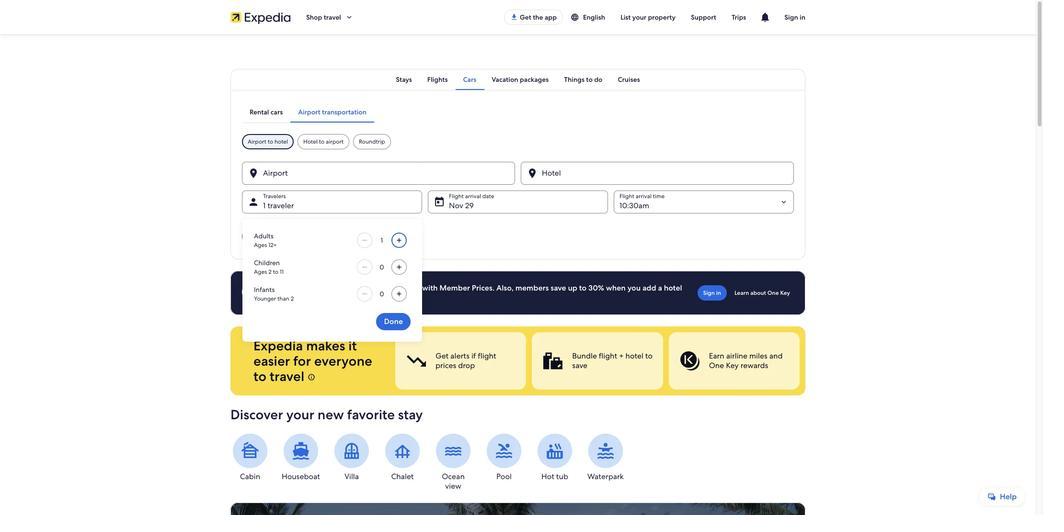 Task type: vqa. For each thing, say whether or not it's contained in the screenshot.


Task type: describe. For each thing, give the bounding box(es) containing it.
2 inside children ages 2 to 11
[[268, 268, 272, 276]]

adults ages 12+
[[254, 232, 277, 249]]

2 out of 3 element
[[532, 333, 663, 390]]

flights
[[427, 75, 448, 84]]

in inside the sign in dropdown button
[[800, 13, 806, 22]]

airport
[[326, 138, 344, 146]]

3 out of 3 element
[[669, 333, 800, 390]]

save inside save 10% or more on over 100,000 hotels with member prices. also, members save up to 30% when you add a hotel to a flight
[[551, 283, 566, 293]]

packages
[[520, 75, 549, 84]]

29
[[465, 201, 474, 211]]

get the app
[[520, 13, 557, 22]]

rental cars
[[250, 108, 283, 116]]

airport for airport to hotel
[[248, 138, 266, 146]]

save inside bundle flight + hotel to save
[[572, 361, 588, 371]]

pool button
[[485, 434, 524, 482]]

sign in inside main content
[[703, 289, 721, 297]]

vacation packages
[[492, 75, 549, 84]]

younger
[[254, 295, 276, 303]]

1 traveler
[[263, 201, 294, 211]]

download the app button image
[[510, 13, 518, 21]]

xsmall image
[[308, 374, 315, 381]]

rental cars link
[[242, 102, 291, 123]]

trips link
[[724, 9, 754, 26]]

1
[[263, 201, 266, 211]]

member
[[440, 283, 470, 293]]

shop
[[306, 13, 322, 22]]

1 traveler button
[[242, 191, 422, 214]]

tub
[[556, 472, 568, 482]]

nov
[[449, 201, 463, 211]]

cabin
[[240, 472, 260, 482]]

infants younger than 2
[[254, 286, 294, 303]]

travel inside dropdown button
[[324, 13, 341, 22]]

airport to hotel
[[248, 138, 288, 146]]

rental
[[250, 108, 269, 116]]

add
[[643, 283, 656, 293]]

the
[[533, 13, 543, 22]]

chalet
[[391, 472, 414, 482]]

increase the number of infants image
[[393, 290, 405, 298]]

adults
[[254, 232, 274, 241]]

nov 29 button
[[428, 191, 608, 214]]

list your property link
[[613, 9, 683, 26]]

english
[[583, 13, 605, 22]]

airport transportation
[[298, 108, 367, 116]]

if
[[472, 351, 476, 361]]

english button
[[563, 9, 613, 26]]

waterpark button
[[586, 434, 625, 482]]

100,000
[[367, 283, 397, 293]]

11
[[280, 268, 284, 276]]

with
[[422, 283, 438, 293]]

airport for airport transportation
[[298, 108, 320, 116]]

support link
[[683, 9, 724, 26]]

hotel inside save 10% or more on over 100,000 hotels with member prices. also, members save up to 30% when you add a hotel to a flight
[[664, 283, 682, 293]]

houseboat
[[282, 472, 320, 482]]

miles
[[750, 351, 768, 361]]

also,
[[497, 283, 514, 293]]

and
[[770, 351, 783, 361]]

prices
[[436, 361, 456, 371]]

12+
[[268, 242, 277, 249]]

sign in button
[[777, 6, 813, 29]]

children ages 2 to 11
[[254, 259, 284, 276]]

get for get alerts if flight prices drop
[[436, 351, 449, 361]]

travel inside the expedia makes it easier for everyone to travel
[[270, 368, 304, 385]]

easier
[[254, 353, 290, 370]]

cruises link
[[610, 69, 648, 90]]

nov 29
[[449, 201, 474, 211]]

villa
[[345, 472, 359, 482]]

decrease the number of children image
[[359, 264, 370, 271]]

decrease the number of adults image
[[359, 237, 370, 244]]

about
[[751, 289, 766, 297]]

0 horizontal spatial hotel
[[275, 138, 288, 146]]

list
[[621, 13, 631, 22]]

flight inside bundle flight + hotel to save
[[599, 351, 617, 361]]

done button
[[376, 313, 411, 331]]

increase the number of children image
[[393, 264, 405, 271]]

stays
[[396, 75, 412, 84]]

favorite
[[347, 406, 395, 424]]

view
[[445, 482, 461, 492]]

chalet button
[[383, 434, 422, 482]]

on
[[339, 283, 348, 293]]

bundle flight + hotel to save
[[572, 351, 653, 371]]

property
[[648, 13, 676, 22]]

save 10% or more on over 100,000 hotels with member prices. also, members save up to 30% when you add a hotel to a flight
[[275, 283, 682, 303]]

to inside children ages 2 to 11
[[273, 268, 278, 276]]

shop travel button
[[299, 6, 361, 29]]

more
[[318, 283, 337, 293]]

1 horizontal spatial one
[[768, 289, 779, 297]]

cabin button
[[231, 434, 270, 482]]

flight inside "get alerts if flight prices drop"
[[478, 351, 496, 361]]

ages for children
[[254, 268, 267, 276]]



Task type: locate. For each thing, give the bounding box(es) containing it.
ages inside the adults ages 12+
[[254, 242, 267, 249]]

0 horizontal spatial key
[[726, 361, 739, 371]]

0 horizontal spatial sign in
[[703, 289, 721, 297]]

airport down rental
[[248, 138, 266, 146]]

1 horizontal spatial a
[[658, 283, 662, 293]]

sign in left learn
[[703, 289, 721, 297]]

0 horizontal spatial one
[[709, 361, 724, 371]]

1 vertical spatial one
[[709, 361, 724, 371]]

1 horizontal spatial travel
[[324, 13, 341, 22]]

one left airline
[[709, 361, 724, 371]]

get inside "get alerts if flight prices drop"
[[436, 351, 449, 361]]

trips
[[732, 13, 746, 22]]

learn about one key link
[[731, 286, 794, 301]]

done
[[384, 317, 403, 327]]

sign in link
[[698, 286, 727, 301]]

bundle
[[572, 351, 597, 361]]

get for get the app
[[520, 13, 531, 22]]

1 horizontal spatial sign in
[[785, 13, 806, 22]]

members
[[516, 283, 549, 293]]

hotel left hotel
[[275, 138, 288, 146]]

your right list on the top of page
[[633, 13, 647, 22]]

0 vertical spatial one
[[768, 289, 779, 297]]

1 vertical spatial get
[[436, 351, 449, 361]]

hotel
[[275, 138, 288, 146], [664, 283, 682, 293], [626, 351, 644, 361]]

your
[[633, 13, 647, 22], [286, 406, 314, 424]]

0 horizontal spatial travel
[[270, 368, 304, 385]]

airport up hotel
[[298, 108, 320, 116]]

pool
[[497, 472, 512, 482]]

children
[[254, 259, 280, 267]]

2 right the than
[[291, 295, 294, 303]]

key right about
[[780, 289, 790, 297]]

get the app link
[[504, 10, 563, 25]]

0 vertical spatial sign
[[785, 13, 798, 22]]

sign right communication center icon
[[785, 13, 798, 22]]

sign inside dropdown button
[[785, 13, 798, 22]]

ages down 'adults'
[[254, 242, 267, 249]]

hotel
[[303, 138, 318, 146]]

1 horizontal spatial get
[[520, 13, 531, 22]]

a right add
[[658, 283, 662, 293]]

2 inside infants younger than 2
[[291, 295, 294, 303]]

hotel right + on the bottom right of the page
[[626, 351, 644, 361]]

discover your new favorite stay
[[231, 406, 423, 424]]

villa button
[[332, 434, 371, 482]]

vacation
[[492, 75, 518, 84]]

0 horizontal spatial sign
[[703, 289, 715, 297]]

2 ages from the top
[[254, 268, 267, 276]]

0 vertical spatial key
[[780, 289, 790, 297]]

1 vertical spatial your
[[286, 406, 314, 424]]

cars
[[463, 75, 476, 84]]

1 horizontal spatial hotel
[[626, 351, 644, 361]]

2 vertical spatial hotel
[[626, 351, 644, 361]]

to inside the expedia makes it easier for everyone to travel
[[254, 368, 266, 385]]

to inside "things to do" link
[[586, 75, 593, 84]]

communication center icon image
[[760, 12, 771, 23]]

a left 10%
[[284, 293, 288, 303]]

1 vertical spatial save
[[572, 361, 588, 371]]

1 vertical spatial sign in
[[703, 289, 721, 297]]

cruises
[[618, 75, 640, 84]]

trailing image
[[345, 13, 354, 22]]

0 horizontal spatial 2
[[268, 268, 272, 276]]

in
[[800, 13, 806, 22], [716, 289, 721, 297]]

0 vertical spatial hotel
[[275, 138, 288, 146]]

everyone
[[314, 353, 372, 370]]

ages inside children ages 2 to 11
[[254, 268, 267, 276]]

support
[[691, 13, 716, 22]]

airline
[[726, 351, 748, 361]]

hotels
[[399, 283, 420, 293]]

do
[[594, 75, 603, 84]]

0 vertical spatial tab list
[[231, 69, 806, 90]]

your left "new"
[[286, 406, 314, 424]]

prices.
[[472, 283, 495, 293]]

tab list containing stays
[[231, 69, 806, 90]]

1 vertical spatial key
[[726, 361, 739, 371]]

0 vertical spatial save
[[551, 283, 566, 293]]

2
[[268, 268, 272, 276], [291, 295, 294, 303]]

things to do
[[564, 75, 603, 84]]

houseboat button
[[281, 434, 321, 482]]

hotel right add
[[664, 283, 682, 293]]

0 horizontal spatial flight
[[290, 293, 309, 303]]

a
[[658, 283, 662, 293], [284, 293, 288, 303]]

0 vertical spatial ages
[[254, 242, 267, 249]]

expedia
[[254, 337, 303, 355]]

you
[[628, 283, 641, 293]]

main content containing expedia makes it easier for everyone to travel
[[0, 35, 1036, 516]]

get right download the app button icon
[[520, 13, 531, 22]]

decrease the number of infants image
[[359, 290, 370, 298]]

transportation
[[322, 108, 367, 116]]

0 vertical spatial get
[[520, 13, 531, 22]]

1 vertical spatial travel
[[270, 368, 304, 385]]

one
[[768, 289, 779, 297], [709, 361, 724, 371]]

hot tub button
[[535, 434, 575, 482]]

one inside earn airline miles and one key rewards
[[709, 361, 724, 371]]

in inside sign in link
[[716, 289, 721, 297]]

flight right the than
[[290, 293, 309, 303]]

1 vertical spatial airport
[[248, 138, 266, 146]]

stay
[[398, 406, 423, 424]]

expedia makes it easier for everyone to travel
[[254, 337, 372, 385]]

your for list
[[633, 13, 647, 22]]

0 horizontal spatial in
[[716, 289, 721, 297]]

1 out of 3 element
[[395, 333, 526, 390]]

ages down children
[[254, 268, 267, 276]]

infants
[[254, 286, 275, 294]]

1 horizontal spatial save
[[572, 361, 588, 371]]

2 horizontal spatial hotel
[[664, 283, 682, 293]]

sign left learn
[[703, 289, 715, 297]]

0 horizontal spatial airport
[[248, 138, 266, 146]]

new
[[318, 406, 344, 424]]

0 vertical spatial 2
[[268, 268, 272, 276]]

it
[[349, 337, 357, 355]]

your for discover
[[286, 406, 314, 424]]

1 horizontal spatial 2
[[291, 295, 294, 303]]

save
[[275, 283, 291, 293]]

flight
[[290, 293, 309, 303], [478, 351, 496, 361], [599, 351, 617, 361]]

30%
[[589, 283, 604, 293]]

0 horizontal spatial a
[[284, 293, 288, 303]]

small image
[[571, 13, 579, 22]]

0 vertical spatial airport
[[298, 108, 320, 116]]

1 vertical spatial 2
[[291, 295, 294, 303]]

sign in right communication center icon
[[785, 13, 806, 22]]

list your property
[[621, 13, 676, 22]]

in left learn
[[716, 289, 721, 297]]

shop travel
[[306, 13, 341, 22]]

flight right if
[[478, 351, 496, 361]]

app
[[545, 13, 557, 22]]

one right about
[[768, 289, 779, 297]]

save left up
[[551, 283, 566, 293]]

airport
[[298, 108, 320, 116], [248, 138, 266, 146]]

1 ages from the top
[[254, 242, 267, 249]]

expedia logo image
[[231, 11, 291, 24]]

when
[[606, 283, 626, 293]]

drop
[[458, 361, 475, 371]]

sign
[[785, 13, 798, 22], [703, 289, 715, 297]]

flight left + on the bottom right of the page
[[599, 351, 617, 361]]

1 horizontal spatial in
[[800, 13, 806, 22]]

learn about one key
[[735, 289, 790, 297]]

1 horizontal spatial flight
[[478, 351, 496, 361]]

tab list containing rental cars
[[242, 102, 374, 123]]

1 vertical spatial tab list
[[242, 102, 374, 123]]

0 horizontal spatial your
[[286, 406, 314, 424]]

stays link
[[388, 69, 420, 90]]

flights link
[[420, 69, 456, 90]]

save left + on the bottom right of the page
[[572, 361, 588, 371]]

cars
[[271, 108, 283, 116]]

travel left xsmall icon
[[270, 368, 304, 385]]

over
[[350, 283, 365, 293]]

1 horizontal spatial key
[[780, 289, 790, 297]]

increase the number of adults image
[[393, 237, 405, 244]]

0 vertical spatial in
[[800, 13, 806, 22]]

sign inside sign in link
[[703, 289, 715, 297]]

travel left trailing icon
[[324, 13, 341, 22]]

1 vertical spatial ages
[[254, 268, 267, 276]]

sign in inside dropdown button
[[785, 13, 806, 22]]

flight inside save 10% or more on over 100,000 hotels with member prices. also, members save up to 30% when you add a hotel to a flight
[[290, 293, 309, 303]]

1 vertical spatial hotel
[[664, 283, 682, 293]]

ocean view
[[442, 472, 465, 492]]

to inside bundle flight + hotel to save
[[645, 351, 653, 361]]

0 horizontal spatial save
[[551, 283, 566, 293]]

hotel inside bundle flight + hotel to save
[[626, 351, 644, 361]]

key inside earn airline miles and one key rewards
[[726, 361, 739, 371]]

hot
[[542, 472, 554, 482]]

1 horizontal spatial your
[[633, 13, 647, 22]]

sign in
[[785, 13, 806, 22], [703, 289, 721, 297]]

traveler
[[268, 201, 294, 211]]

in right communication center icon
[[800, 13, 806, 22]]

get alerts if flight prices drop
[[436, 351, 496, 371]]

1 vertical spatial in
[[716, 289, 721, 297]]

airport inside tab list
[[298, 108, 320, 116]]

0 vertical spatial sign in
[[785, 13, 806, 22]]

earn
[[709, 351, 725, 361]]

up
[[568, 283, 577, 293]]

0 vertical spatial your
[[633, 13, 647, 22]]

10%
[[293, 283, 307, 293]]

get
[[520, 13, 531, 22], [436, 351, 449, 361]]

than
[[278, 295, 289, 303]]

makes
[[306, 337, 345, 355]]

cars link
[[456, 69, 484, 90]]

1 horizontal spatial airport
[[298, 108, 320, 116]]

your inside "link"
[[633, 13, 647, 22]]

0 vertical spatial travel
[[324, 13, 341, 22]]

ocean
[[442, 472, 465, 482]]

tab list
[[231, 69, 806, 90], [242, 102, 374, 123]]

1 vertical spatial sign
[[703, 289, 715, 297]]

ages for adults
[[254, 242, 267, 249]]

get left alerts
[[436, 351, 449, 361]]

roundtrip
[[359, 138, 385, 146]]

2 horizontal spatial flight
[[599, 351, 617, 361]]

key right earn
[[726, 361, 739, 371]]

0 horizontal spatial get
[[436, 351, 449, 361]]

alerts
[[451, 351, 470, 361]]

1 horizontal spatial sign
[[785, 13, 798, 22]]

earn airline miles and one key rewards
[[709, 351, 783, 371]]

hot tub
[[542, 472, 568, 482]]

main content
[[0, 35, 1036, 516]]

travel sale activities deals image
[[231, 503, 806, 516]]

2 down children
[[268, 268, 272, 276]]

ocean view button
[[434, 434, 473, 492]]



